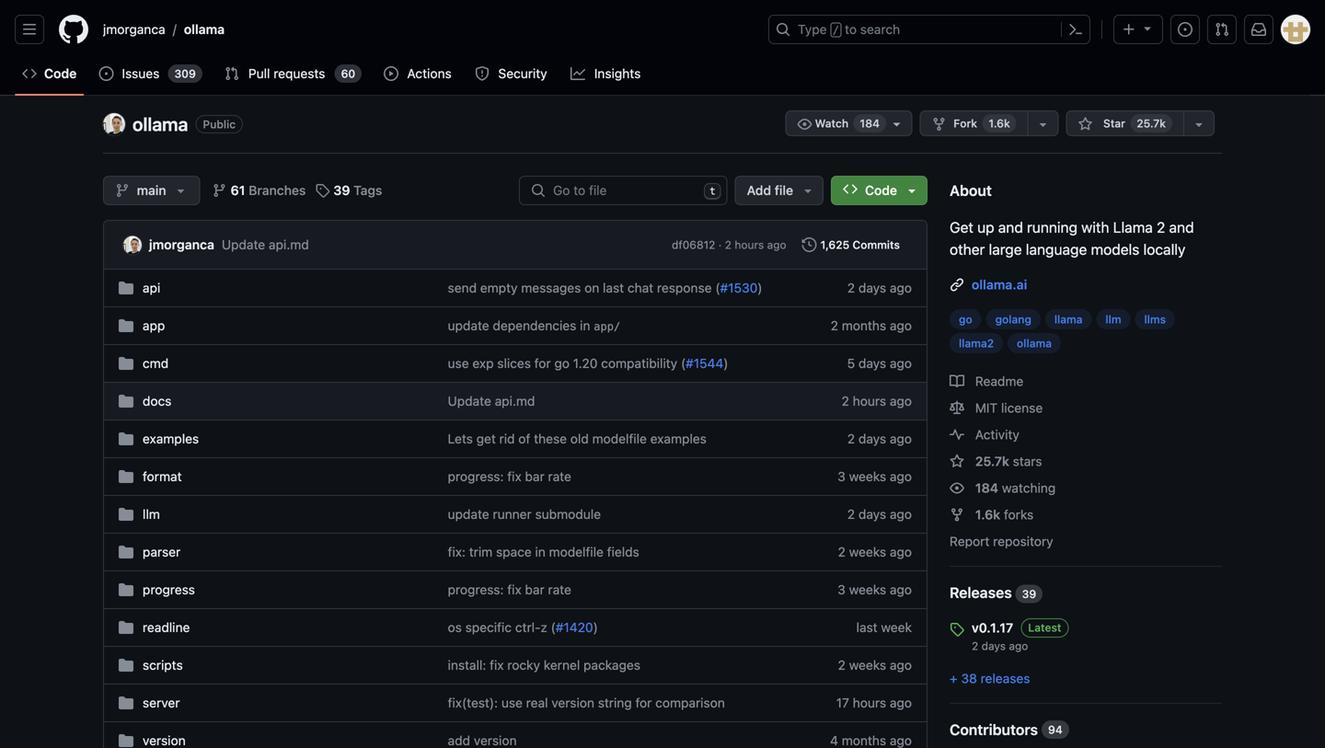 Task type: describe. For each thing, give the bounding box(es) containing it.
cmd
[[143, 356, 169, 371]]

94
[[1049, 724, 1063, 737]]

bar for format
[[525, 469, 545, 484]]

api.md for docs
[[495, 394, 535, 409]]

releases 39
[[950, 584, 1037, 602]]

forks
[[1004, 507, 1034, 522]]

examples link
[[143, 431, 199, 447]]

1 horizontal spatial use
[[502, 696, 523, 711]]

0 vertical spatial go
[[959, 313, 973, 326]]

readme
[[972, 374, 1024, 389]]

code inside popup button
[[866, 183, 898, 198]]

2 weeks ago for fix: trim space in modelfile fields
[[838, 545, 912, 560]]

git pull request image
[[1215, 22, 1230, 37]]

lets get rid of these old modelfile examples link
[[448, 431, 707, 447]]

progress: for format
[[448, 469, 504, 484]]

about
[[950, 182, 992, 199]]

golang link
[[987, 309, 1041, 330]]

app link
[[143, 318, 165, 333]]

+ 38 releases link
[[950, 671, 1031, 686]]

see your forks of this repository image
[[1036, 117, 1051, 132]]

2 months ago
[[831, 318, 912, 333]]

update api.md link for docs
[[448, 394, 535, 409]]

1,625 commits
[[821, 238, 900, 251]]

update runner submodule
[[448, 507, 601, 522]]

progress: fix bar rate for progress
[[448, 582, 572, 598]]

) for #1530
[[758, 280, 763, 296]]

2 and from the left
[[1170, 219, 1195, 236]]

git branch image
[[115, 183, 130, 198]]

tag image
[[315, 183, 330, 198]]

#1544
[[686, 356, 724, 371]]

39 inside releases 39
[[1023, 588, 1037, 601]]

llama
[[1114, 219, 1153, 236]]

1 vertical spatial 1.6k
[[976, 507, 1001, 522]]

llms
[[1145, 313, 1167, 326]]

report
[[950, 534, 990, 549]]

rocky
[[508, 658, 540, 673]]

on
[[585, 280, 600, 296]]

ago left history image
[[767, 238, 787, 251]]

1.20
[[573, 356, 598, 371]]

specific
[[466, 620, 512, 635]]

) link for #1544
[[724, 356, 729, 371]]

search
[[861, 22, 901, 37]]

comparison
[[656, 696, 725, 711]]

ago for server
[[890, 696, 912, 711]]

0 vertical spatial 25.7k
[[1137, 117, 1167, 130]]

hours for 2
[[853, 394, 887, 409]]

last week
[[857, 620, 912, 635]]

61
[[231, 183, 245, 198]]

progress
[[143, 582, 195, 598]]

install: fix rocky kernel packages
[[448, 658, 641, 673]]

) link for #1530
[[758, 280, 763, 296]]

llama2
[[959, 337, 994, 350]]

actions
[[407, 66, 452, 81]]

+ 38 releases
[[950, 671, 1031, 686]]

2 weeks ago for install: fix rocky kernel packages
[[838, 658, 912, 673]]

main
[[137, 183, 166, 198]]

2 days ago down v0.1.17
[[972, 640, 1029, 653]]

progress: fix bar rate for format
[[448, 469, 572, 484]]

activity link
[[950, 427, 1020, 442]]

1 examples from the left
[[143, 431, 199, 447]]

to
[[845, 22, 857, 37]]

rid
[[500, 431, 515, 447]]

llama
[[1055, 313, 1083, 326]]

1 vertical spatial ollama link
[[133, 113, 188, 135]]

code link
[[15, 60, 84, 87]]

docs
[[143, 394, 172, 409]]

use exp slices for go 1.20 compatibility ( #1544 )
[[448, 356, 729, 371]]

contributors
[[950, 721, 1039, 739]]

1 vertical spatial last
[[857, 620, 878, 635]]

releases
[[950, 584, 1012, 602]]

0 vertical spatial ollama link
[[177, 15, 232, 44]]

0 horizontal spatial in
[[535, 545, 546, 560]]

184 for 184
[[860, 117, 880, 130]]

pull
[[249, 66, 270, 81]]

weeks for scripts
[[849, 658, 887, 673]]

repo forked image
[[932, 117, 947, 132]]

api
[[143, 280, 160, 296]]

main button
[[103, 176, 200, 205]]

2 for llm
[[848, 507, 855, 522]]

star image for star
[[1079, 117, 1094, 132]]

t
[[710, 186, 716, 197]]

days for examples
[[859, 431, 887, 447]]

rate for format
[[548, 469, 572, 484]]

ago for scripts
[[890, 658, 912, 673]]

public
[[203, 118, 236, 131]]

chat
[[628, 280, 654, 296]]

other
[[950, 241, 985, 258]]

llama2 link
[[950, 333, 1004, 354]]

owner avatar image
[[103, 113, 125, 135]]

git pull request image
[[224, 66, 239, 81]]

install: fix rocky kernel packages link
[[448, 658, 641, 673]]

2 vertical spatial )
[[594, 620, 598, 635]]

directory image for progress
[[119, 583, 133, 598]]

triangle down image
[[801, 183, 816, 198]]

days for llm
[[859, 507, 887, 522]]

star
[[1104, 117, 1126, 130]]

type / to search
[[798, 22, 901, 37]]

law image
[[950, 401, 965, 416]]

fix:
[[448, 545, 466, 560]]

directory image for format
[[119, 470, 133, 484]]

3 for format
[[838, 469, 846, 484]]

fix: trim space in modelfile fields
[[448, 545, 640, 560]]

running
[[1028, 219, 1078, 236]]

jmorganca image
[[123, 236, 142, 255]]

app
[[143, 318, 165, 333]]

releases
[[981, 671, 1031, 686]]

homepage image
[[59, 15, 88, 44]]

1 vertical spatial llm link
[[143, 507, 160, 522]]

2 for scripts
[[838, 658, 846, 673]]

0 vertical spatial last
[[603, 280, 624, 296]]

1 vertical spatial jmorganca link
[[149, 237, 214, 252]]

latest
[[1029, 621, 1062, 634]]

server
[[143, 696, 180, 711]]

runner
[[493, 507, 532, 522]]

1 and from the left
[[999, 219, 1024, 236]]

17 hours ago
[[837, 696, 912, 711]]

go link
[[950, 309, 982, 330]]

of
[[519, 431, 531, 447]]

17
[[837, 696, 850, 711]]

models
[[1091, 241, 1140, 258]]

plus image
[[1122, 22, 1137, 37]]

update for update dependencies in app/
[[448, 318, 490, 333]]

directory image for parser
[[119, 545, 133, 560]]

0 horizontal spatial (
[[551, 620, 556, 635]]

184 for 184 watching
[[976, 481, 999, 496]]

0 horizontal spatial for
[[535, 356, 551, 371]]

3 weeks ago for progress
[[838, 582, 912, 598]]

insights
[[595, 66, 641, 81]]

os specific ctrl-z ( #1420 )
[[448, 620, 598, 635]]

ago for llm
[[890, 507, 912, 522]]

graph image
[[571, 66, 586, 81]]

ago for progress
[[890, 582, 912, 598]]

ago down v0.1.17
[[1009, 640, 1029, 653]]

shield image
[[475, 66, 490, 81]]

progress link
[[143, 582, 195, 598]]

readline link
[[143, 620, 190, 635]]

send empty messages on last chat response ( link
[[448, 280, 720, 296]]

weeks for parser
[[849, 545, 887, 560]]

2 horizontal spatial triangle down image
[[1141, 21, 1155, 35]]

golang
[[996, 313, 1032, 326]]

scripts
[[143, 658, 183, 673]]

Go to file text field
[[553, 177, 697, 204]]

0 horizontal spatial go
[[555, 356, 570, 371]]

2 inside get up and running with llama 2 and other large language models locally
[[1157, 219, 1166, 236]]

ollama.ai link
[[972, 277, 1028, 292]]

ollama inside jmorganca / ollama
[[184, 22, 225, 37]]

3 weeks ago for format
[[838, 469, 912, 484]]

add file button
[[735, 176, 824, 205]]

df06812
[[672, 238, 716, 251]]

ago for api
[[890, 280, 912, 296]]

ollama.ai
[[972, 277, 1028, 292]]



Task type: vqa. For each thing, say whether or not it's contained in the screenshot.
+ 38 releases
yes



Task type: locate. For each thing, give the bounding box(es) containing it.
/ inside jmorganca / ollama
[[173, 22, 177, 37]]

progress: fix bar rate link for progress
[[448, 582, 572, 598]]

get up and running with llama 2 and other large language models locally
[[950, 219, 1195, 258]]

llm link
[[1097, 309, 1131, 330], [143, 507, 160, 522]]

1.6k
[[989, 117, 1011, 130], [976, 507, 1001, 522]]

ago for format
[[890, 469, 912, 484]]

directory image left app link
[[119, 319, 133, 333]]

0 vertical spatial )
[[758, 280, 763, 296]]

0 vertical spatial hours
[[735, 238, 764, 251]]

·
[[719, 238, 722, 251]]

0 vertical spatial rate
[[548, 469, 572, 484]]

update for docs
[[448, 394, 492, 409]]

progress: fix bar rate link down 'rid'
[[448, 469, 572, 484]]

1 vertical spatial star image
[[950, 454, 965, 469]]

1 vertical spatial hours
[[853, 394, 887, 409]]

fix for format
[[508, 469, 522, 484]]

1 rate from the top
[[548, 469, 572, 484]]

25.7k right the star
[[1137, 117, 1167, 130]]

progress: fix bar rate link for format
[[448, 469, 572, 484]]

update up lets
[[448, 394, 492, 409]]

hours for 17
[[853, 696, 887, 711]]

directory image left scripts
[[119, 658, 133, 673]]

184 right eye icon
[[976, 481, 999, 496]]

watching
[[1002, 481, 1056, 496]]

llama link
[[1046, 309, 1092, 330]]

link image
[[950, 278, 965, 292]]

update api.md up get at the left
[[448, 394, 535, 409]]

1,625 commits link
[[794, 232, 909, 258]]

df06812 · 2 hours ago
[[672, 238, 787, 251]]

0 horizontal spatial 25.7k
[[976, 454, 1010, 469]]

1 vertical spatial code image
[[843, 182, 858, 197]]

pull requests
[[249, 66, 325, 81]]

progress: fix bar rate down space
[[448, 582, 572, 598]]

update for jmorganca
[[222, 237, 265, 252]]

2 days ago for examples
[[848, 431, 912, 447]]

pulse image
[[950, 428, 965, 442]]

triangle down image for main
[[174, 183, 188, 198]]

parser link
[[143, 545, 181, 560]]

184 watching
[[976, 481, 1056, 496]]

old
[[571, 431, 589, 447]]

2 weeks ago up last week
[[838, 545, 912, 560]]

1 vertical spatial (
[[681, 356, 686, 371]]

ago left repo forked image
[[890, 507, 912, 522]]

1 vertical spatial progress: fix bar rate link
[[448, 582, 572, 598]]

2 progress: fix bar rate link from the top
[[448, 582, 572, 598]]

ago up 2 months ago
[[890, 280, 912, 296]]

progress: fix bar rate link
[[448, 469, 572, 484], [448, 582, 572, 598]]

2 days ago for api
[[848, 280, 912, 296]]

play image
[[384, 66, 399, 81]]

ollama link right owner avatar
[[133, 113, 188, 135]]

) link down #1530
[[724, 356, 729, 371]]

0 horizontal spatial )
[[594, 620, 598, 635]]

hours down 5 days ago
[[853, 394, 887, 409]]

for right the 'slices'
[[535, 356, 551, 371]]

1 2 weeks ago from the top
[[838, 545, 912, 560]]

triangle down image for code
[[905, 183, 920, 198]]

3 weeks ago down '2 hours ago' on the bottom
[[838, 469, 912, 484]]

star image
[[1079, 117, 1094, 132], [950, 454, 965, 469]]

1 bar from the top
[[525, 469, 545, 484]]

submodule
[[535, 507, 601, 522]]

4 weeks from the top
[[849, 658, 887, 673]]

1 vertical spatial progress:
[[448, 582, 504, 598]]

0 vertical spatial progress: fix bar rate
[[448, 469, 572, 484]]

and up locally at the top of page
[[1170, 219, 1195, 236]]

tag image
[[950, 622, 965, 637]]

0 vertical spatial fix
[[508, 469, 522, 484]]

1 vertical spatial llm
[[143, 507, 160, 522]]

ago left report
[[890, 545, 912, 560]]

1 horizontal spatial in
[[580, 318, 591, 333]]

app/
[[594, 320, 621, 333]]

llm link left llms
[[1097, 309, 1131, 330]]

3 for progress
[[838, 582, 846, 598]]

2 bar from the top
[[525, 582, 545, 598]]

5 directory image from the top
[[119, 432, 133, 447]]

0 vertical spatial bar
[[525, 469, 545, 484]]

ollama link
[[177, 15, 232, 44], [133, 113, 188, 135], [1008, 333, 1062, 354]]

/ up 309
[[173, 22, 177, 37]]

1 vertical spatial jmorganca
[[149, 237, 214, 252]]

install:
[[448, 658, 486, 673]]

add file
[[747, 183, 794, 198]]

309
[[174, 67, 196, 80]]

3 weeks ago up last week
[[838, 582, 912, 598]]

use exp slices for go 1.20 compatibility ( link
[[448, 356, 686, 371]]

1 vertical spatial update api.md link
[[448, 394, 535, 409]]

2 days ago down '2 hours ago' on the bottom
[[848, 431, 912, 447]]

) down #1530
[[724, 356, 729, 371]]

ago for cmd
[[890, 356, 912, 371]]

0 vertical spatial for
[[535, 356, 551, 371]]

2 for examples
[[848, 431, 855, 447]]

1 vertical spatial ) link
[[724, 356, 729, 371]]

security link
[[468, 60, 556, 87]]

/ for jmorganca
[[173, 22, 177, 37]]

directory image
[[119, 281, 133, 296], [119, 319, 133, 333], [119, 356, 133, 371], [119, 394, 133, 409], [119, 432, 133, 447], [119, 470, 133, 484], [119, 583, 133, 598], [119, 658, 133, 673]]

2 rate from the top
[[548, 582, 572, 598]]

0 vertical spatial 1.6k
[[989, 117, 1011, 130]]

0 horizontal spatial code
[[44, 66, 77, 81]]

file
[[775, 183, 794, 198]]

/ inside type / to search
[[833, 24, 840, 37]]

2 days ago for llm
[[848, 507, 912, 522]]

1 horizontal spatial llm
[[1106, 313, 1122, 326]]

get
[[950, 219, 974, 236]]

0 horizontal spatial use
[[448, 356, 469, 371]]

list containing jmorganca / ollama
[[96, 15, 758, 44]]

update down 'send'
[[448, 318, 490, 333]]

directory image
[[119, 507, 133, 522], [119, 545, 133, 560], [119, 621, 133, 635], [119, 696, 133, 711], [119, 734, 133, 749]]

jmorganca for jmorganca / ollama
[[103, 22, 165, 37]]

2 weeks ago up 17 hours ago
[[838, 658, 912, 673]]

61 branches
[[231, 183, 306, 198]]

modelfile right old at left bottom
[[593, 431, 647, 447]]

examples down #1544
[[651, 431, 707, 447]]

39 up latest
[[1023, 588, 1037, 601]]

0 horizontal spatial 184
[[860, 117, 880, 130]]

1 horizontal spatial and
[[1170, 219, 1195, 236]]

use
[[448, 356, 469, 371], [502, 696, 523, 711]]

and up large
[[999, 219, 1024, 236]]

1 vertical spatial modelfile
[[549, 545, 604, 560]]

in
[[580, 318, 591, 333], [535, 545, 546, 560]]

1 horizontal spatial code
[[866, 183, 898, 198]]

1 vertical spatial progress: fix bar rate
[[448, 582, 572, 598]]

last
[[603, 280, 624, 296], [857, 620, 878, 635]]

for right string
[[636, 696, 652, 711]]

1 horizontal spatial llm link
[[1097, 309, 1131, 330]]

2 for docs
[[842, 394, 850, 409]]

update runner submodule link
[[448, 507, 601, 522]]

jmorganca for jmorganca
[[149, 237, 214, 252]]

ollama right owner avatar
[[133, 113, 188, 135]]

directory image for api
[[119, 281, 133, 296]]

lets get rid of these old modelfile examples
[[448, 431, 707, 447]]

fix down space
[[508, 582, 522, 598]]

2 vertical spatial ollama link
[[1008, 333, 1062, 354]]

2 horizontal spatial )
[[758, 280, 763, 296]]

2 vertical spatial ollama
[[1017, 337, 1052, 350]]

api.md for jmorganca
[[269, 237, 309, 252]]

39 tags
[[334, 183, 382, 198]]

6 directory image from the top
[[119, 470, 133, 484]]

1,625
[[821, 238, 850, 251]]

kernel
[[544, 658, 580, 673]]

0 vertical spatial update
[[448, 318, 490, 333]]

directory image left progress
[[119, 583, 133, 598]]

1 vertical spatial 3 weeks ago
[[838, 582, 912, 598]]

ago down 5 days ago
[[890, 394, 912, 409]]

readline
[[143, 620, 190, 635]]

2 progress: from the top
[[448, 582, 504, 598]]

4 directory image from the top
[[119, 696, 133, 711]]

2 for api
[[848, 280, 855, 296]]

weeks for format
[[849, 469, 887, 484]]

directory image left cmd
[[119, 356, 133, 371]]

2 vertical spatial hours
[[853, 696, 887, 711]]

days
[[859, 280, 887, 296], [859, 356, 887, 371], [859, 431, 887, 447], [859, 507, 887, 522], [982, 640, 1006, 653]]

1 horizontal spatial star image
[[1079, 117, 1094, 132]]

ago for app
[[890, 318, 912, 333]]

fix
[[508, 469, 522, 484], [508, 582, 522, 598], [490, 658, 504, 673]]

1 vertical spatial 3
[[838, 582, 846, 598]]

1.6k up report repository link
[[976, 507, 1001, 522]]

1 progress: from the top
[[448, 469, 504, 484]]

1 3 weeks ago from the top
[[838, 469, 912, 484]]

#1530 link
[[720, 280, 758, 296]]

1 vertical spatial go
[[555, 356, 570, 371]]

184 right the watch
[[860, 117, 880, 130]]

( right response
[[716, 280, 720, 296]]

search image
[[531, 183, 546, 198]]

send empty messages on last chat response ( #1530 )
[[448, 280, 763, 296]]

fix(test):
[[448, 696, 498, 711]]

days down v0.1.17
[[982, 640, 1006, 653]]

0 vertical spatial star image
[[1079, 117, 1094, 132]]

1 horizontal spatial examples
[[651, 431, 707, 447]]

0 horizontal spatial examples
[[143, 431, 199, 447]]

command palette image
[[1069, 22, 1084, 37]]

jmorganca up issues
[[103, 22, 165, 37]]

1 horizontal spatial last
[[857, 620, 878, 635]]

update down 61
[[222, 237, 265, 252]]

directory image left examples link
[[119, 432, 133, 447]]

llm for right llm link
[[1106, 313, 1122, 326]]

0 horizontal spatial update api.md link
[[222, 237, 309, 252]]

add this repository to a list image
[[1192, 117, 1207, 132]]

1 vertical spatial )
[[724, 356, 729, 371]]

2 examples from the left
[[651, 431, 707, 447]]

1 horizontal spatial api.md
[[495, 394, 535, 409]]

jmorganca link right jmorganca 'icon'
[[149, 237, 214, 252]]

llm inside llm link
[[1106, 313, 1122, 326]]

0 horizontal spatial triangle down image
[[174, 183, 188, 198]]

update
[[448, 318, 490, 333], [448, 507, 490, 522]]

update up fix:
[[448, 507, 490, 522]]

0 horizontal spatial llm
[[143, 507, 160, 522]]

api.md down branches
[[269, 237, 309, 252]]

code image
[[22, 66, 37, 81], [843, 182, 858, 197]]

week
[[881, 620, 912, 635]]

1 vertical spatial api.md
[[495, 394, 535, 409]]

0 vertical spatial in
[[580, 318, 591, 333]]

2 weeks from the top
[[849, 545, 887, 560]]

directory image for server
[[119, 696, 133, 711]]

2 for app
[[831, 318, 839, 333]]

bar down of
[[525, 469, 545, 484]]

exp
[[473, 356, 494, 371]]

weeks
[[849, 469, 887, 484], [849, 545, 887, 560], [849, 582, 887, 598], [849, 658, 887, 673]]

triangle down image
[[1141, 21, 1155, 35], [174, 183, 188, 198], [905, 183, 920, 198]]

jmorganca inside jmorganca / ollama
[[103, 22, 165, 37]]

2 directory image from the top
[[119, 545, 133, 560]]

1 vertical spatial 25.7k
[[976, 454, 1010, 469]]

z
[[541, 620, 548, 635]]

mit
[[976, 400, 998, 416]]

3 directory image from the top
[[119, 356, 133, 371]]

tags
[[354, 183, 382, 198]]

these
[[534, 431, 567, 447]]

code button
[[831, 176, 928, 205]]

code image right triangle down icon
[[843, 182, 858, 197]]

directory image for docs
[[119, 394, 133, 409]]

2 update from the top
[[448, 507, 490, 522]]

1 vertical spatial 2 weeks ago
[[838, 658, 912, 673]]

ago for examples
[[890, 431, 912, 447]]

format
[[143, 469, 182, 484]]

2 for parser
[[838, 545, 846, 560]]

/
[[173, 22, 177, 37], [833, 24, 840, 37]]

hours right ·
[[735, 238, 764, 251]]

2 3 weeks ago from the top
[[838, 582, 912, 598]]

llm left llms
[[1106, 313, 1122, 326]]

eye image
[[798, 117, 812, 132]]

jmorganca right jmorganca 'icon'
[[149, 237, 214, 252]]

60
[[341, 67, 356, 80]]

1 vertical spatial 184
[[976, 481, 999, 496]]

0 vertical spatial modelfile
[[593, 431, 647, 447]]

1 vertical spatial update
[[448, 394, 492, 409]]

ago left eye icon
[[890, 469, 912, 484]]

jmorganca link up issues
[[96, 15, 173, 44]]

examples
[[143, 431, 199, 447], [651, 431, 707, 447]]

( right compatibility
[[681, 356, 686, 371]]

) for #1544
[[724, 356, 729, 371]]

#1420 link
[[556, 620, 594, 635]]

5 directory image from the top
[[119, 734, 133, 749]]

update api.md link
[[222, 237, 309, 252], [448, 394, 535, 409]]

response
[[657, 280, 712, 296]]

days left repo forked image
[[859, 507, 887, 522]]

code left issue opened icon
[[44, 66, 77, 81]]

with
[[1082, 219, 1110, 236]]

2 directory image from the top
[[119, 319, 133, 333]]

update api.md down 61 branches
[[222, 237, 309, 252]]

issue opened image
[[99, 66, 114, 81]]

2 vertical spatial fix
[[490, 658, 504, 673]]

repo forked image
[[950, 508, 965, 522]]

directory image for readline
[[119, 621, 133, 635]]

directory image left the format link
[[119, 470, 133, 484]]

directory image for examples
[[119, 432, 133, 447]]

fix up 'runner'
[[508, 469, 522, 484]]

1 vertical spatial use
[[502, 696, 523, 711]]

1 horizontal spatial (
[[681, 356, 686, 371]]

1 vertical spatial rate
[[548, 582, 572, 598]]

#1544 link
[[686, 356, 724, 371]]

bar for progress
[[525, 582, 545, 598]]

4 directory image from the top
[[119, 394, 133, 409]]

) down df06812 · 2 hours ago
[[758, 280, 763, 296]]

1 directory image from the top
[[119, 281, 133, 296]]

directory image for llm
[[119, 507, 133, 522]]

rate
[[548, 469, 572, 484], [548, 582, 572, 598]]

ollama link down golang link
[[1008, 333, 1062, 354]]

2 vertical spatial ) link
[[594, 620, 598, 635]]

8 directory image from the top
[[119, 658, 133, 673]]

activity
[[976, 427, 1020, 442]]

1.6k right fork
[[989, 117, 1011, 130]]

3 directory image from the top
[[119, 621, 133, 635]]

progress: fix bar rate down 'rid'
[[448, 469, 572, 484]]

( for send empty messages on last chat response (
[[716, 280, 720, 296]]

df06812 link
[[672, 237, 716, 253]]

directory image left docs
[[119, 394, 133, 409]]

25744 users starred this repository element
[[1131, 114, 1173, 133]]

code image inside "link"
[[22, 66, 37, 81]]

0 vertical spatial 39
[[334, 183, 350, 198]]

2 horizontal spatial ) link
[[758, 280, 763, 296]]

notifications image
[[1252, 22, 1267, 37]]

0 vertical spatial api.md
[[269, 237, 309, 252]]

triangle down image inside code popup button
[[905, 183, 920, 198]]

add
[[747, 183, 772, 198]]

2 hours ago
[[842, 394, 912, 409]]

triangle down image left about
[[905, 183, 920, 198]]

llm link up parser link
[[143, 507, 160, 522]]

go up llama2
[[959, 313, 973, 326]]

fork
[[954, 117, 978, 130]]

1 update from the top
[[448, 318, 490, 333]]

dependencies
[[493, 318, 577, 333]]

1 progress: fix bar rate link from the top
[[448, 469, 572, 484]]

184
[[860, 117, 880, 130], [976, 481, 999, 496]]

0 vertical spatial 184
[[860, 117, 880, 130]]

progress: down get at the left
[[448, 469, 504, 484]]

rate for progress
[[548, 582, 572, 598]]

llm for bottommost llm link
[[143, 507, 160, 522]]

7 directory image from the top
[[119, 583, 133, 598]]

ago up '2 hours ago' on the bottom
[[890, 356, 912, 371]]

0 horizontal spatial and
[[999, 219, 1024, 236]]

1 weeks from the top
[[849, 469, 887, 484]]

issue opened image
[[1178, 22, 1193, 37]]

2 weeks ago
[[838, 545, 912, 560], [838, 658, 912, 673]]

ago down "week"
[[890, 658, 912, 673]]

progress: down trim
[[448, 582, 504, 598]]

history image
[[803, 238, 817, 252]]

+
[[950, 671, 958, 686]]

ago
[[767, 238, 787, 251], [890, 280, 912, 296], [890, 318, 912, 333], [890, 356, 912, 371], [890, 394, 912, 409], [890, 431, 912, 447], [890, 469, 912, 484], [890, 507, 912, 522], [890, 545, 912, 560], [890, 582, 912, 598], [1009, 640, 1029, 653], [890, 658, 912, 673], [890, 696, 912, 711]]

0 vertical spatial update api.md link
[[222, 237, 309, 252]]

fix(test): use real version string for comparison
[[448, 696, 725, 711]]

0 horizontal spatial ) link
[[594, 620, 598, 635]]

0 horizontal spatial code image
[[22, 66, 37, 81]]

update api.md for docs
[[448, 394, 535, 409]]

0 vertical spatial llm
[[1106, 313, 1122, 326]]

1 vertical spatial in
[[535, 545, 546, 560]]

0 horizontal spatial llm link
[[143, 507, 160, 522]]

2 progress: fix bar rate from the top
[[448, 582, 572, 598]]

1 horizontal spatial update
[[448, 394, 492, 409]]

39 right tag icon on the top left of the page
[[334, 183, 350, 198]]

1 horizontal spatial 184
[[976, 481, 999, 496]]

examples up format
[[143, 431, 199, 447]]

0 horizontal spatial api.md
[[269, 237, 309, 252]]

1 horizontal spatial )
[[724, 356, 729, 371]]

star image down pulse image
[[950, 454, 965, 469]]

0 vertical spatial use
[[448, 356, 469, 371]]

repository
[[994, 534, 1054, 549]]

bar up ctrl- in the left bottom of the page
[[525, 582, 545, 598]]

issues
[[122, 66, 160, 81]]

1 directory image from the top
[[119, 507, 133, 522]]

version
[[552, 696, 595, 711]]

real
[[526, 696, 548, 711]]

code image inside popup button
[[843, 182, 858, 197]]

cmd link
[[143, 356, 169, 371]]

weeks for progress
[[849, 582, 887, 598]]

( for use exp slices for go 1.20 compatibility (
[[681, 356, 686, 371]]

api.md down the 'slices'
[[495, 394, 535, 409]]

0 horizontal spatial /
[[173, 22, 177, 37]]

eye image
[[950, 481, 965, 496]]

2 vertical spatial (
[[551, 620, 556, 635]]

1 horizontal spatial 25.7k
[[1137, 117, 1167, 130]]

last left "week"
[[857, 620, 878, 635]]

( right z on the left
[[551, 620, 556, 635]]

v0.1.17
[[972, 621, 1014, 636]]

last right "on"
[[603, 280, 624, 296]]

1 vertical spatial ollama
[[133, 113, 188, 135]]

rate up submodule
[[548, 469, 572, 484]]

/ for type
[[833, 24, 840, 37]]

0 vertical spatial code
[[44, 66, 77, 81]]

large
[[989, 241, 1023, 258]]

list
[[96, 15, 758, 44]]

0 vertical spatial jmorganca link
[[96, 15, 173, 44]]

update api.md link up get at the left
[[448, 394, 535, 409]]

1 vertical spatial update
[[448, 507, 490, 522]]

ollama link up 309
[[177, 15, 232, 44]]

0 vertical spatial update
[[222, 237, 265, 252]]

2 2 weeks ago from the top
[[838, 658, 912, 673]]

directory image for app
[[119, 319, 133, 333]]

1 horizontal spatial go
[[959, 313, 973, 326]]

ago for parser
[[890, 545, 912, 560]]

llm up parser link
[[143, 507, 160, 522]]

ago right the months
[[890, 318, 912, 333]]

0 horizontal spatial last
[[603, 280, 624, 296]]

packages
[[584, 658, 641, 673]]

ago for docs
[[890, 394, 912, 409]]

license
[[1002, 400, 1043, 416]]

days for cmd
[[859, 356, 887, 371]]

progress: for progress
[[448, 582, 504, 598]]

1 vertical spatial fix
[[508, 582, 522, 598]]

progress: fix bar rate link down space
[[448, 582, 572, 598]]

) link down df06812 · 2 hours ago
[[758, 280, 763, 296]]

0 vertical spatial jmorganca
[[103, 22, 165, 37]]

2 horizontal spatial (
[[716, 280, 720, 296]]

star image left the star
[[1079, 117, 1094, 132]]

days for api
[[859, 280, 887, 296]]

38
[[962, 671, 978, 686]]

fix for scripts
[[490, 658, 504, 673]]

2 days ago up 2 months ago
[[848, 280, 912, 296]]

25.7k down activity
[[976, 454, 1010, 469]]

fix for progress
[[508, 582, 522, 598]]

) up packages
[[594, 620, 598, 635]]

1 horizontal spatial update api.md
[[448, 394, 535, 409]]

jmorganca link
[[96, 15, 173, 44], [149, 237, 214, 252]]

update api.md for jmorganca
[[222, 237, 309, 252]]

update for update runner submodule
[[448, 507, 490, 522]]

3 weeks from the top
[[849, 582, 887, 598]]

star image for 25.7k
[[950, 454, 965, 469]]

api.md
[[269, 237, 309, 252], [495, 394, 535, 409]]

ago down '2 hours ago' on the bottom
[[890, 431, 912, 447]]

1 progress: fix bar rate from the top
[[448, 469, 572, 484]]

go left 1.20
[[555, 356, 570, 371]]

insights link
[[564, 60, 650, 87]]

2 days ago left repo forked image
[[848, 507, 912, 522]]

2 3 from the top
[[838, 582, 846, 598]]

directory image for cmd
[[119, 356, 133, 371]]

directory image for scripts
[[119, 658, 133, 673]]

api link
[[143, 280, 160, 296]]

0 horizontal spatial update
[[222, 237, 265, 252]]

days down '2 hours ago' on the bottom
[[859, 431, 887, 447]]

in left app/
[[580, 318, 591, 333]]

book image
[[950, 374, 965, 389]]

1 vertical spatial for
[[636, 696, 652, 711]]

update api.md link for jmorganca
[[222, 237, 309, 252]]

code inside "link"
[[44, 66, 77, 81]]

code up "commits"
[[866, 183, 898, 198]]

5
[[848, 356, 855, 371]]

git branch image
[[212, 183, 227, 198]]

1 3 from the top
[[838, 469, 846, 484]]

days up 2 months ago
[[859, 280, 887, 296]]

code image left issue opened icon
[[22, 66, 37, 81]]

format link
[[143, 469, 182, 484]]



